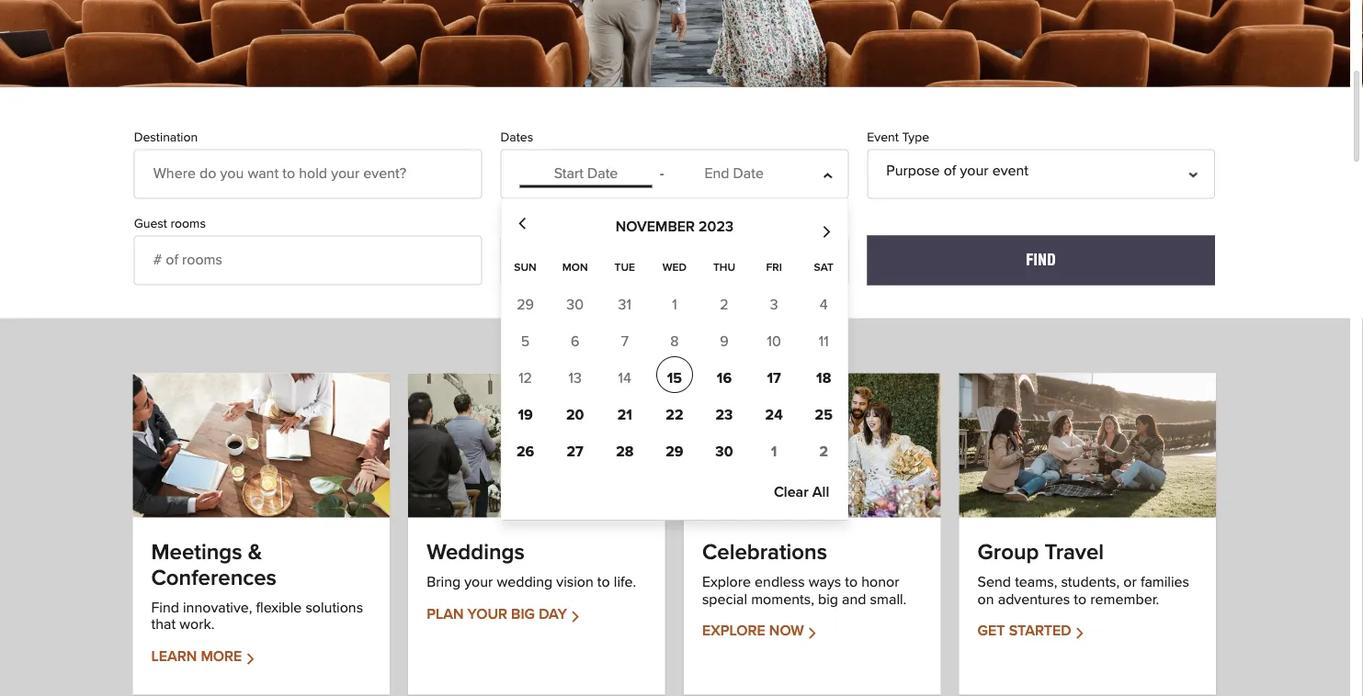 Task type: locate. For each thing, give the bounding box(es) containing it.
23
[[716, 408, 733, 423]]

2 horizontal spatial to
[[1074, 593, 1087, 607]]

-
[[660, 167, 664, 181]]

mon, oct 30, 2023 cell
[[566, 298, 584, 312]]

explore
[[702, 576, 751, 590]]

destination
[[134, 131, 198, 144]]

0 vertical spatial 29
[[517, 298, 534, 312]]

all
[[812, 486, 829, 500]]

0 horizontal spatial your
[[464, 576, 493, 590]]

cropped overhead of three people working at a wooden table in a marriott meeting space image
[[133, 373, 390, 518]]

arrow right image right now
[[807, 623, 817, 640]]

explore endless ways to honor special moments, big and small.
[[702, 576, 907, 607]]

vision
[[556, 576, 594, 590]]

tue
[[614, 262, 635, 273]]

1 up 8
[[672, 298, 677, 312]]

tue, oct 31, 2023 cell
[[618, 298, 631, 312]]

1
[[672, 298, 677, 312], [771, 445, 777, 459]]

19
[[518, 408, 533, 423]]

now
[[769, 624, 804, 639]]

send
[[978, 576, 1011, 590]]

guest rooms
[[134, 217, 206, 230]]

25
[[815, 408, 833, 423]]

1 horizontal spatial 2
[[819, 445, 828, 459]]

1 horizontal spatial event
[[867, 131, 899, 144]]

30
[[566, 298, 584, 312], [715, 445, 733, 459]]

2 up 9
[[720, 298, 729, 312]]

your down weddings at bottom
[[464, 576, 493, 590]]

0 horizontal spatial 2
[[720, 298, 729, 312]]

1 horizontal spatial 1
[[771, 445, 777, 459]]

&
[[248, 542, 262, 564]]

0 horizontal spatial 30
[[566, 298, 584, 312]]

fri, dec 1, 2023 cell
[[756, 430, 792, 467]]

plan your big day link
[[427, 606, 580, 623]]

22
[[666, 408, 683, 423]]

31
[[618, 298, 631, 312]]

0 vertical spatial event
[[867, 131, 899, 144]]

event
[[867, 131, 899, 144], [500, 217, 532, 230]]

meetings
[[151, 542, 242, 564]]

special
[[702, 593, 747, 607]]

bring your wedding vision to life.
[[427, 576, 636, 590]]

18
[[816, 371, 831, 386]]

0 horizontal spatial 1
[[672, 298, 677, 312]]

sat, dec 2, 2023 cell
[[805, 430, 842, 467]]

day
[[539, 607, 567, 622]]

or
[[1124, 576, 1137, 590]]

to down "students,"
[[1074, 593, 1087, 607]]

event left space
[[500, 217, 532, 230]]

two people in a conference room with chairs image
[[0, 0, 1350, 87]]

sat, nov 18, 2023 cell
[[805, 356, 842, 393]]

thu, nov 9, 2023 cell
[[720, 334, 729, 349]]

8
[[670, 334, 679, 349]]

purpose of your event
[[886, 164, 1029, 179]]

mon, nov 6, 2023 cell
[[571, 334, 579, 349]]

27
[[567, 445, 584, 459]]

clear all
[[774, 486, 829, 500]]

30 down the 23
[[715, 445, 733, 459]]

Event space text field
[[500, 236, 849, 285]]

24
[[765, 408, 783, 423]]

event for event type
[[867, 131, 899, 144]]

1 horizontal spatial to
[[845, 576, 858, 590]]

life.
[[614, 576, 636, 590]]

11
[[819, 334, 829, 349]]

13
[[569, 371, 582, 386]]

event left type
[[867, 131, 899, 144]]

to inside send teams, students, or families on adventures to remember.
[[1074, 593, 1087, 607]]

mon, nov 13, 2023 cell
[[569, 371, 582, 386]]

29
[[517, 298, 534, 312], [666, 445, 683, 459]]

1 horizontal spatial 30
[[715, 445, 733, 459]]

mon, nov 20, 2023 cell
[[557, 393, 593, 430]]

guest
[[134, 217, 167, 230]]

arrow right image
[[570, 606, 580, 623], [807, 623, 817, 640], [1075, 623, 1085, 640], [245, 649, 255, 665]]

29 inside cell
[[666, 445, 683, 459]]

group
[[978, 542, 1039, 564]]

29 down 22
[[666, 445, 683, 459]]

2 inside cell
[[819, 445, 828, 459]]

clear all link
[[774, 484, 829, 502]]

1 horizontal spatial 29
[[666, 445, 683, 459]]

arrow right image for group travel
[[1075, 623, 1085, 640]]

tue, nov 28, 2023 cell
[[606, 430, 643, 467]]

arrow right image right day
[[570, 606, 580, 623]]

learn more link
[[151, 649, 255, 665]]

7
[[621, 334, 629, 349]]

grid containing 29
[[500, 247, 849, 467]]

your
[[960, 164, 989, 179], [464, 576, 493, 590]]

30 for thu, nov 30, 2023 cell
[[715, 445, 733, 459]]

event for event space
[[500, 217, 532, 230]]

1 vertical spatial 1
[[771, 445, 777, 459]]

celebrations
[[702, 542, 827, 564]]

1 vertical spatial 29
[[666, 445, 683, 459]]

find innovative, flexible solutions that work.
[[151, 601, 363, 633]]

tue, nov 7, 2023 cell
[[621, 334, 629, 349]]

1 vertical spatial 2
[[819, 445, 828, 459]]

tue, nov 21, 2023 cell
[[606, 393, 643, 430]]

12
[[519, 371, 532, 386]]

thu, nov 30, 2023 cell
[[706, 430, 743, 467]]

1 down 24
[[771, 445, 777, 459]]

wed, nov 8, 2023 cell
[[670, 334, 679, 349]]

0 horizontal spatial event
[[500, 217, 532, 230]]

arrow right image right started
[[1075, 623, 1085, 640]]

28
[[616, 445, 634, 459]]

0 vertical spatial 1
[[672, 298, 677, 312]]

16
[[717, 371, 732, 386]]

29 up 5
[[517, 298, 534, 312]]

30 inside cell
[[715, 445, 733, 459]]

grid
[[500, 247, 849, 467]]

small.
[[870, 593, 907, 607]]

0 vertical spatial 2
[[720, 298, 729, 312]]

to up and
[[845, 576, 858, 590]]

plan
[[427, 607, 464, 622]]

type
[[902, 131, 929, 144]]

0 vertical spatial 30
[[566, 298, 584, 312]]

1 inside fri, dec 1, 2023 cell
[[771, 445, 777, 459]]

big
[[818, 593, 838, 607]]

your
[[467, 607, 507, 622]]

and
[[842, 593, 866, 607]]

rooms
[[170, 217, 206, 230]]

purpose
[[886, 164, 940, 179]]

1 vertical spatial event
[[500, 217, 532, 230]]

on
[[978, 593, 994, 607]]

1 for fri, dec 1, 2023 cell
[[771, 445, 777, 459]]

Guest rooms text field
[[134, 236, 482, 285]]

3
[[770, 298, 778, 312]]

30 up "mon, nov 6, 2023" cell
[[566, 298, 584, 312]]

started
[[1009, 624, 1071, 639]]

0 horizontal spatial 29
[[517, 298, 534, 312]]

0 vertical spatial your
[[960, 164, 989, 179]]

clear
[[774, 486, 809, 500]]

5
[[521, 334, 530, 349]]

2 down 25
[[819, 445, 828, 459]]

wed, nov 29, 2023 cell
[[656, 430, 693, 467]]

to left life.
[[597, 576, 610, 590]]

arrow right image right more
[[245, 649, 255, 665]]

a group of four ladies enjoying a picnic image
[[959, 373, 1216, 518]]

2
[[720, 298, 729, 312], [819, 445, 828, 459]]

0 horizontal spatial to
[[597, 576, 610, 590]]

explore now
[[702, 624, 804, 639]]

1 vertical spatial 30
[[715, 445, 733, 459]]

None submit
[[867, 236, 1215, 285]]

travel
[[1045, 542, 1104, 564]]

1 vertical spatial your
[[464, 576, 493, 590]]

1 horizontal spatial your
[[960, 164, 989, 179]]

to
[[597, 576, 610, 590], [845, 576, 858, 590], [1074, 593, 1087, 607]]

14
[[618, 371, 631, 386]]

space
[[536, 217, 569, 230]]

honor
[[862, 576, 899, 590]]

your right of
[[960, 164, 989, 179]]



Task type: vqa. For each thing, say whether or not it's contained in the screenshot.
SAT JAN 06 2024 Cell
no



Task type: describe. For each thing, give the bounding box(es) containing it.
solutions
[[306, 601, 363, 616]]

thu, nov 23, 2023 cell
[[706, 393, 743, 430]]

event space
[[500, 217, 569, 230]]

explore
[[702, 624, 765, 639]]

sat
[[814, 262, 834, 273]]

wed, nov 22, 2023 cell
[[656, 393, 693, 430]]

november
[[616, 220, 695, 235]]

innovative,
[[183, 601, 252, 616]]

1 for wed, nov 1, 2023 cell
[[672, 298, 677, 312]]

sat, nov 25, 2023 cell
[[805, 393, 842, 430]]

get started
[[978, 624, 1071, 639]]

2 for 'sat, dec 2, 2023' cell
[[819, 445, 828, 459]]

remember.
[[1090, 593, 1159, 607]]

fri, nov 10, 2023 cell
[[767, 334, 781, 349]]

send teams, students, or families on adventures to remember.
[[978, 576, 1189, 607]]

get started link
[[978, 623, 1085, 640]]

10
[[767, 334, 781, 349]]

mon
[[562, 262, 588, 273]]

Destination text field
[[134, 149, 482, 199]]

ways
[[809, 576, 841, 590]]

more
[[201, 650, 242, 665]]

families
[[1141, 576, 1189, 590]]

find
[[151, 601, 179, 616]]

meetings & conferences
[[151, 542, 277, 589]]

get
[[978, 624, 1005, 639]]

sat, nov 4, 2023 cell
[[820, 298, 828, 312]]

weddings
[[427, 542, 525, 564]]

group travel
[[978, 542, 1104, 564]]

sun
[[514, 262, 537, 273]]

thu, nov 2, 2023 cell
[[720, 298, 729, 312]]

moments,
[[751, 593, 814, 607]]

couple celebrating down the wedding aisle. image
[[408, 373, 665, 518]]

event
[[992, 164, 1029, 179]]

conferences
[[151, 567, 277, 589]]

fri
[[766, 262, 782, 273]]

fri, nov 3, 2023 cell
[[770, 298, 778, 312]]

event type
[[867, 131, 929, 144]]

big
[[511, 607, 535, 622]]

6
[[571, 334, 579, 349]]

arrow right image for celebrations
[[807, 623, 817, 640]]

17
[[767, 371, 781, 386]]

sat, nov 11, 2023 cell
[[819, 334, 829, 349]]

work.
[[180, 618, 214, 633]]

sun, nov 5, 2023 cell
[[521, 334, 530, 349]]

sun, nov 26, 2023 cell
[[507, 430, 544, 467]]

sun, oct 29, 2023 cell
[[517, 298, 534, 312]]

21
[[617, 408, 632, 423]]

End Date text field
[[668, 161, 800, 187]]

fri, nov 17, 2023 cell
[[756, 356, 792, 393]]

2 for thu, nov 2, 2023 cell
[[720, 298, 729, 312]]

adventures
[[998, 593, 1070, 607]]

flexible
[[256, 601, 302, 616]]

sun, nov 19, 2023 cell
[[507, 393, 544, 430]]

arrow down image
[[834, 168, 849, 182]]

mon, nov 27, 2023 cell
[[557, 430, 593, 467]]

to inside explore endless ways to honor special moments, big and small.
[[845, 576, 858, 590]]

bring
[[427, 576, 461, 590]]

tue, nov 14, 2023 cell
[[618, 371, 631, 386]]

thu
[[713, 262, 735, 273]]

plan your big day
[[427, 607, 567, 622]]

29 for sun, oct 29, 2023 "cell"
[[517, 298, 534, 312]]

sun, nov 12, 2023 cell
[[519, 371, 532, 386]]

20
[[566, 408, 584, 423]]

30 for mon, oct 30, 2023 cell
[[566, 298, 584, 312]]

wedding
[[497, 576, 553, 590]]

a group of friends enjoying a birthday celebration image
[[684, 373, 941, 518]]

Start Date text field
[[520, 161, 652, 187]]

that
[[151, 618, 176, 633]]

dates
[[500, 131, 533, 144]]

9
[[720, 334, 729, 349]]

teams,
[[1015, 576, 1057, 590]]

thu, nov 16, 2023 cell
[[706, 356, 743, 393]]

of
[[944, 164, 956, 179]]

wed, nov 15, 2023 cell
[[656, 356, 693, 393]]

wed, nov 1, 2023 cell
[[672, 298, 677, 312]]

explore now link
[[702, 623, 817, 640]]

learn
[[151, 650, 197, 665]]

29 for wed, nov 29, 2023 cell
[[666, 445, 683, 459]]

2023
[[699, 220, 734, 235]]

4
[[820, 298, 828, 312]]

wed
[[662, 262, 687, 273]]

arrow right image for meetings & conferences
[[245, 649, 255, 665]]

students,
[[1061, 576, 1120, 590]]

15
[[667, 371, 682, 386]]

endless
[[755, 576, 805, 590]]

fri, nov 24, 2023 cell
[[756, 393, 792, 430]]

arrow right image for weddings
[[570, 606, 580, 623]]



